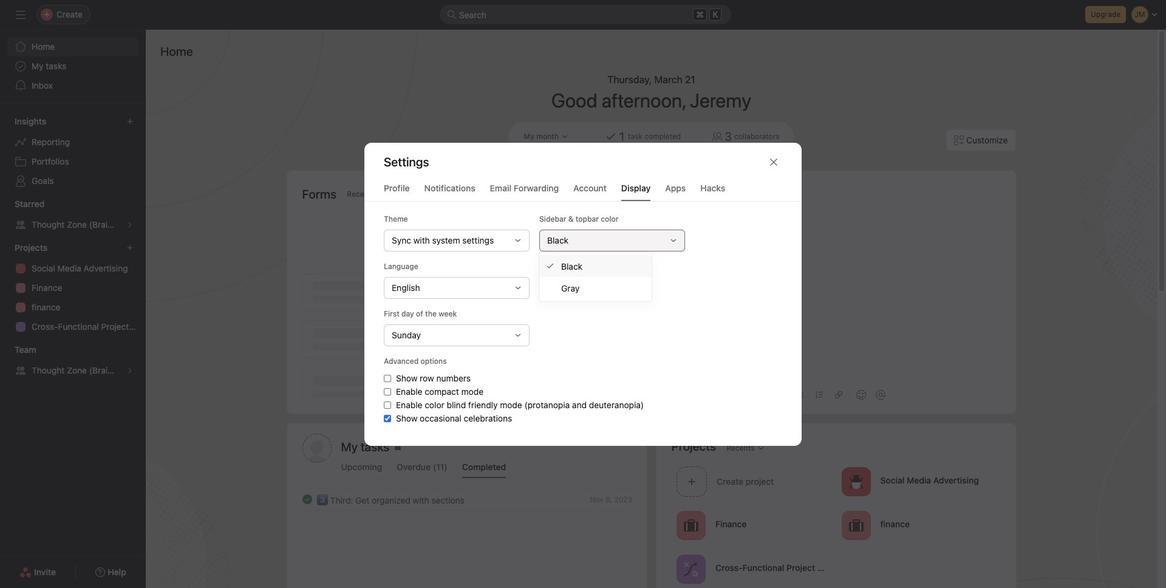 Task type: describe. For each thing, give the bounding box(es) containing it.
starred element
[[0, 193, 146, 237]]

projects element
[[0, 237, 146, 339]]

1 briefcase image from the left
[[684, 518, 699, 533]]

1 horizontal spatial list item
[[672, 463, 837, 500]]

settings tab list
[[365, 181, 802, 201]]

close this dialog image
[[769, 157, 779, 167]]

Completed checkbox
[[300, 492, 315, 507]]

numbered list image
[[816, 391, 823, 399]]

add profile photo image
[[302, 434, 332, 463]]

completed image
[[300, 492, 315, 507]]

link image
[[835, 391, 843, 399]]

line_and_symbols image
[[684, 562, 699, 576]]

global element
[[0, 30, 146, 103]]



Task type: locate. For each thing, give the bounding box(es) containing it.
hide sidebar image
[[16, 10, 26, 19]]

insights element
[[0, 111, 146, 193]]

bug image
[[849, 474, 864, 489]]

list item
[[672, 463, 837, 500], [288, 489, 647, 511]]

at mention image
[[876, 390, 886, 400]]

dialog
[[365, 143, 802, 446]]

bulleted list image
[[797, 391, 804, 399]]

teams element
[[0, 339, 146, 383]]

prominent image
[[447, 10, 457, 19]]

briefcase image
[[684, 518, 699, 533], [849, 518, 864, 533]]

None checkbox
[[384, 388, 391, 395]]

briefcase image down the bug image
[[849, 518, 864, 533]]

0 horizontal spatial briefcase image
[[684, 518, 699, 533]]

2 briefcase image from the left
[[849, 518, 864, 533]]

1 horizontal spatial briefcase image
[[849, 518, 864, 533]]

toolbar
[[672, 381, 1001, 408]]

None checkbox
[[384, 375, 391, 382], [384, 401, 391, 409], [384, 415, 391, 422], [384, 375, 391, 382], [384, 401, 391, 409], [384, 415, 391, 422]]

briefcase image up the line_and_symbols icon
[[684, 518, 699, 533]]

0 horizontal spatial list item
[[288, 489, 647, 511]]



Task type: vqa. For each thing, say whether or not it's contained in the screenshot.
Mark complete icon associated with Task name text field in FOLLOW UP ON "STATUS UPDATE - OCT 27" cell
no



